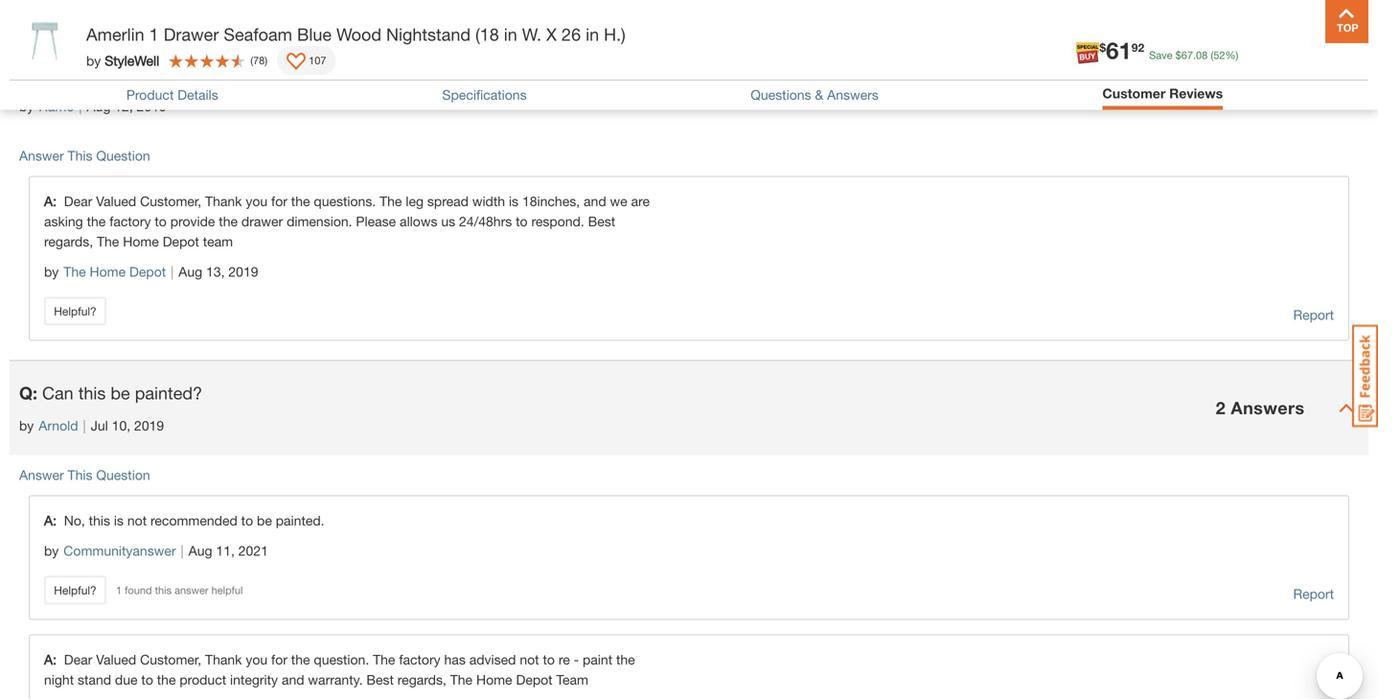 Task type: locate. For each thing, give the bounding box(es) containing it.
|
[[79, 98, 82, 114], [171, 264, 174, 280], [83, 418, 86, 433], [181, 543, 184, 559]]

| right 'ramo'
[[79, 98, 82, 114]]

1 q: from the top
[[19, 63, 37, 84]]

1 helpful? from the top
[[54, 304, 97, 318]]

spread down the "26"
[[544, 63, 598, 84]]

1 vertical spatial answer
[[19, 148, 64, 164]]

thank inside dear valued customer, thank you for the questions. the leg spread width is 18inches, and we are asking the factory to provide the drawer dimension. please allows us 24/48hrs to respond.  best regards, the home depot team
[[205, 193, 242, 209]]

valued up the home depot button
[[96, 193, 136, 209]]

this right no,
[[89, 513, 110, 528]]

this for no,
[[89, 513, 110, 528]]

in
[[504, 24, 518, 45], [586, 24, 599, 45]]

| left jul
[[83, 418, 86, 433]]

0 vertical spatial this
[[68, 148, 93, 164]]

0 vertical spatial and
[[584, 193, 607, 209]]

the right paint
[[617, 652, 635, 667]]

is up 24/48hrs
[[509, 193, 519, 209]]

2 answer this question from the top
[[19, 467, 150, 483]]

0 horizontal spatial spread
[[428, 193, 469, 209]]

valued up "due"
[[96, 652, 136, 667]]

and
[[584, 193, 607, 209], [282, 672, 304, 688]]

1 horizontal spatial not
[[520, 652, 539, 667]]

1 vertical spatial this
[[68, 467, 93, 483]]

answers right &
[[828, 87, 879, 103]]

warranty.
[[308, 672, 363, 688]]

the
[[116, 63, 140, 84], [258, 63, 282, 84], [488, 63, 512, 84], [674, 63, 698, 84], [291, 193, 310, 209], [87, 213, 106, 229], [219, 213, 238, 229], [291, 652, 310, 667], [617, 652, 635, 667], [157, 672, 176, 688]]

1
[[149, 24, 159, 45], [1226, 78, 1236, 99], [116, 584, 122, 596]]

78
[[253, 54, 265, 67]]

you inside dear valued customer, thank you for the questions. the leg spread width is 18inches, and we are asking the factory to provide the drawer dimension. please allows us 24/48hrs to respond.  best regards, the home depot team
[[246, 193, 268, 209]]

in right the "26"
[[586, 24, 599, 45]]

dear
[[64, 193, 92, 209], [64, 652, 92, 667]]

depot left team
[[516, 672, 553, 688]]

2021
[[239, 543, 268, 559]]

2019 right 13,
[[229, 264, 258, 280]]

1 a: from the top
[[44, 193, 64, 209]]

q:
[[19, 63, 37, 84], [19, 383, 37, 403]]

are right we on the left top
[[631, 193, 650, 209]]

2 horizontal spatial 1
[[1226, 78, 1236, 99]]

answer down the arnold button
[[19, 467, 64, 483]]

1 left found
[[116, 584, 122, 596]]

0 vertical spatial leg
[[517, 63, 540, 84]]

1 vertical spatial leg
[[406, 193, 424, 209]]

1 vertical spatial you
[[246, 652, 268, 667]]

answer
[[175, 584, 209, 596]]

2 vertical spatial 1
[[116, 584, 122, 596]]

1 dear from the top
[[64, 193, 92, 209]]

dear inside dear valued customer, thank you for the question. the factory has advised not to re - paint the night stand due to the product integrity and warranty.  best regards,  the home depot team
[[64, 652, 92, 667]]

1 vertical spatial best
[[367, 672, 394, 688]]

home inside dear valued customer, thank you for the question. the factory has advised not to re - paint the night stand due to the product integrity and warranty.  best regards,  the home depot team
[[477, 672, 513, 688]]

1 customer, from the top
[[140, 193, 202, 209]]

team
[[203, 234, 233, 249]]

valued inside dear valued customer, thank you for the question. the factory has advised not to re - paint the night stand due to the product integrity and warranty.  best regards,  the home depot team
[[96, 652, 136, 667]]

questions & answers button
[[751, 87, 879, 103], [751, 87, 879, 103]]

1 down %)
[[1226, 78, 1236, 99]]

1 found this answer helpful
[[116, 584, 243, 596]]

helpful? button down the home depot button
[[44, 297, 106, 326]]

1 you from the top
[[246, 193, 268, 209]]

0 horizontal spatial and
[[282, 672, 304, 688]]

0 vertical spatial a:
[[44, 193, 64, 209]]

a: for dear valued customer, thank you for the question. the factory has advised not to re - paint the night stand due to the product integrity and warranty.  best regards,  the home depot team
[[44, 652, 64, 667]]

2019 right 10, at the left bottom
[[134, 418, 164, 433]]

report
[[1294, 307, 1335, 323], [1294, 586, 1335, 602]]

re
[[559, 652, 570, 667]]

for for dimension.
[[271, 193, 288, 209]]

product details button
[[126, 87, 218, 103], [126, 87, 218, 103]]

2 vertical spatial home
[[477, 672, 513, 688]]

1 horizontal spatial are
[[631, 193, 650, 209]]

2 vertical spatial depot
[[516, 672, 553, 688]]

valued for stand
[[96, 652, 136, 667]]

2 vertical spatial is
[[114, 513, 124, 528]]

helpful? button down communityanswer button
[[44, 576, 106, 605]]

q: left can
[[19, 383, 37, 403]]

2 vertical spatial this
[[155, 584, 172, 596]]

08
[[1197, 49, 1208, 61]]

depot down provide
[[163, 234, 199, 249]]

1 vertical spatial for
[[271, 652, 288, 667]]

factory up the home depot button
[[110, 213, 151, 229]]

best
[[588, 213, 616, 229], [367, 672, 394, 688]]

q: for q: can this be painted?
[[19, 383, 37, 403]]

1 vertical spatial question
[[96, 467, 150, 483]]

q: up the by ramo | aug 12, 2019
[[19, 63, 37, 84]]

drawer left dimension.
[[242, 213, 283, 229]]

0 horizontal spatial not
[[127, 513, 147, 528]]

0 horizontal spatial in
[[504, 24, 518, 45]]

0 vertical spatial drawer
[[318, 63, 371, 84]]

2 dear from the top
[[64, 652, 92, 667]]

a: up night
[[44, 652, 64, 667]]

top
[[287, 63, 313, 84]]

answer this question for dear valued customer, thank you for the questions. the leg spread width is 18inches, and we are asking the factory to provide the drawer dimension. please allows us 24/48hrs to respond.  best regards, the home depot team
[[19, 148, 150, 164]]

you up the integrity
[[246, 652, 268, 667]]

0 horizontal spatial what
[[42, 63, 82, 84]]

1 answer this question from the top
[[19, 148, 150, 164]]

regards,
[[44, 234, 93, 249], [398, 672, 447, 688]]

1 this from the top
[[68, 148, 93, 164]]

2 for from the top
[[271, 652, 288, 667]]

factory left has
[[399, 652, 441, 667]]

leg down w.
[[517, 63, 540, 84]]

1 report button from the top
[[1294, 304, 1335, 326]]

1 up stylewell
[[149, 24, 159, 45]]

$
[[1100, 41, 1107, 54], [1176, 49, 1182, 61]]

2 horizontal spatial is
[[509, 193, 519, 209]]

night
[[44, 672, 74, 688]]

( right "08"
[[1211, 49, 1214, 61]]

2 question from the top
[[96, 467, 150, 483]]

is up specifications
[[470, 63, 483, 84]]

1 horizontal spatial is
[[470, 63, 483, 84]]

3 a: from the top
[[44, 652, 64, 667]]

| down a: no, this is not recommended to be painted.
[[181, 543, 184, 559]]

1 helpful? button from the top
[[44, 297, 106, 326]]

regards, down asking in the top left of the page
[[44, 234, 93, 249]]

the up product
[[116, 63, 140, 84]]

( 78 )
[[250, 54, 268, 67]]

aug left 13,
[[179, 264, 202, 280]]

regards, inside dear valued customer, thank you for the question. the factory has advised not to re - paint the night stand due to the product integrity and warranty.  best regards,  the home depot team
[[398, 672, 447, 688]]

and right the integrity
[[282, 672, 304, 688]]

| for what are the dimensions of the top drawer assy? what is the leg spread width on the floor?
[[79, 98, 82, 114]]

1 vertical spatial factory
[[399, 652, 441, 667]]

the right 'on'
[[674, 63, 698, 84]]

1 vertical spatial drawer
[[242, 213, 283, 229]]

report button for no, this is not recommended to be painted.
[[1294, 584, 1335, 605]]

feedback link image
[[1353, 324, 1379, 428]]

for
[[271, 193, 288, 209], [271, 652, 288, 667]]

2 this from the top
[[68, 467, 93, 483]]

helpful? button
[[44, 297, 106, 326], [44, 576, 106, 605]]

0 vertical spatial thank
[[205, 193, 242, 209]]

by left "communityanswer"
[[44, 543, 59, 559]]

question down 10, at the left bottom
[[96, 467, 150, 483]]

0 vertical spatial you
[[246, 193, 268, 209]]

depot
[[163, 234, 199, 249], [129, 264, 166, 280], [516, 672, 553, 688]]

1 horizontal spatial be
[[257, 513, 272, 528]]

question down 12,
[[96, 148, 150, 164]]

product
[[126, 87, 174, 103]]

0 vertical spatial helpful? button
[[44, 297, 106, 326]]

by left 'ramo'
[[19, 98, 34, 114]]

61
[[1107, 36, 1132, 64]]

2 valued from the top
[[96, 652, 136, 667]]

2019 right 12,
[[137, 98, 167, 114]]

are inside dear valued customer, thank you for the questions. the leg spread width is 18inches, and we are asking the factory to provide the drawer dimension. please allows us 24/48hrs to respond.  best regards, the home depot team
[[631, 193, 650, 209]]

question
[[96, 148, 150, 164], [96, 467, 150, 483]]

1 vertical spatial regards,
[[398, 672, 447, 688]]

width
[[602, 63, 645, 84], [473, 193, 505, 209]]

1 horizontal spatial what
[[425, 63, 466, 84]]

dear up asking in the top left of the page
[[64, 193, 92, 209]]

customer, up the product
[[140, 652, 202, 667]]

this for no, this is not recommended to be painted.
[[68, 467, 93, 483]]

regards, down has
[[398, 672, 447, 688]]

for up the integrity
[[271, 652, 288, 667]]

asking
[[44, 213, 83, 229]]

the down has
[[450, 672, 473, 688]]

thank up provide
[[205, 193, 242, 209]]

1 vertical spatial 1
[[1226, 78, 1236, 99]]

2 vertical spatial answer
[[19, 467, 64, 483]]

0 horizontal spatial leg
[[406, 193, 424, 209]]

0 vertical spatial dear
[[64, 193, 92, 209]]

the up dimension.
[[291, 193, 310, 209]]

arnold
[[39, 418, 78, 433]]

)
[[265, 54, 268, 67]]

1 vertical spatial is
[[509, 193, 519, 209]]

by for no, this is not recommended to be painted.
[[44, 543, 59, 559]]

1 horizontal spatial 1
[[149, 24, 159, 45]]

be up 10, at the left bottom
[[111, 383, 130, 403]]

a: up asking in the top left of the page
[[44, 193, 64, 209]]

1 answer this question link from the top
[[19, 148, 150, 164]]

2019 for painted?
[[134, 418, 164, 433]]

answer this question link for no, this is not recommended to be painted.
[[19, 467, 150, 483]]

0 horizontal spatial factory
[[110, 213, 151, 229]]

| left 13,
[[171, 264, 174, 280]]

0 vertical spatial customer,
[[140, 193, 202, 209]]

valued inside dear valued customer, thank you for the questions. the leg spread width is 18inches, and we are asking the factory to provide the drawer dimension. please allows us 24/48hrs to respond.  best regards, the home depot team
[[96, 193, 136, 209]]

drawer inside dear valued customer, thank you for the questions. the leg spread width is 18inches, and we are asking the factory to provide the drawer dimension. please allows us 24/48hrs to respond.  best regards, the home depot team
[[242, 213, 283, 229]]

1 vertical spatial this
[[89, 513, 110, 528]]

drawer down the "amerlin 1 drawer seafoam blue wood nightstand (18 in w. x 26 in h.)"
[[318, 63, 371, 84]]

1 horizontal spatial best
[[588, 213, 616, 229]]

1 horizontal spatial regards,
[[398, 672, 447, 688]]

2 report button from the top
[[1294, 584, 1335, 605]]

customer, inside dear valued customer, thank you for the questions. the leg spread width is 18inches, and we are asking the factory to provide the drawer dimension. please allows us 24/48hrs to respond.  best regards, the home depot team
[[140, 193, 202, 209]]

this up by arnold | jul 10, 2019
[[78, 383, 106, 403]]

2 thank from the top
[[205, 652, 242, 667]]

best down question. on the left of page
[[367, 672, 394, 688]]

what
[[42, 63, 82, 84], [425, 63, 466, 84]]

due
[[115, 672, 138, 688]]

answer this question link
[[19, 148, 150, 164], [19, 467, 150, 483]]

1 vertical spatial width
[[473, 193, 505, 209]]

answer this question
[[19, 148, 150, 164], [19, 467, 150, 483]]

report for dear valued customer, thank you for the questions. the leg spread width is 18inches, and we are asking the factory to provide the drawer dimension. please allows us 24/48hrs to respond.  best regards, the home depot team
[[1294, 307, 1335, 323]]

0 vertical spatial this
[[78, 383, 106, 403]]

1 question from the top
[[96, 148, 150, 164]]

helpful? down communityanswer button
[[54, 584, 97, 597]]

thank inside dear valued customer, thank you for the question. the factory has advised not to re - paint the night stand due to the product integrity and warranty.  best regards,  the home depot team
[[205, 652, 242, 667]]

dear up stand
[[64, 652, 92, 667]]

1 vertical spatial customer,
[[140, 652, 202, 667]]

by ramo | aug 12, 2019
[[19, 98, 167, 114]]

home inside dear valued customer, thank you for the questions. the leg spread width is 18inches, and we are asking the factory to provide the drawer dimension. please allows us 24/48hrs to respond.  best regards, the home depot team
[[123, 234, 159, 249]]

1 horizontal spatial in
[[586, 24, 599, 45]]

provide
[[170, 213, 215, 229]]

to right "due"
[[141, 672, 153, 688]]

leg
[[517, 63, 540, 84], [406, 193, 424, 209]]

$ left the 92
[[1100, 41, 1107, 54]]

1 vertical spatial depot
[[129, 264, 166, 280]]

width up 24/48hrs
[[473, 193, 505, 209]]

1 vertical spatial helpful? button
[[44, 576, 106, 605]]

and left we on the left top
[[584, 193, 607, 209]]

answer right reviews
[[1241, 78, 1306, 99]]

| for no, this is not recommended to be painted.
[[181, 543, 184, 559]]

not left re
[[520, 652, 539, 667]]

0 vertical spatial report
[[1294, 307, 1335, 323]]

2 answer this question link from the top
[[19, 467, 150, 483]]

answer for no, this is not recommended to be painted.
[[19, 467, 64, 483]]

not up "communityanswer"
[[127, 513, 147, 528]]

2 answers
[[1216, 397, 1306, 418]]

aug left 11,
[[189, 543, 212, 559]]

0 horizontal spatial answers
[[828, 87, 879, 103]]

1 vertical spatial answers
[[1232, 397, 1306, 418]]

0 vertical spatial factory
[[110, 213, 151, 229]]

1 vertical spatial answer this question link
[[19, 467, 150, 483]]

11,
[[216, 543, 235, 559]]

2019 for dimensions
[[137, 98, 167, 114]]

0 vertical spatial for
[[271, 193, 288, 209]]

0 vertical spatial regards,
[[44, 234, 93, 249]]

team
[[557, 672, 589, 688]]

spread up the us on the left of the page
[[428, 193, 469, 209]]

1 vertical spatial valued
[[96, 652, 136, 667]]

this right found
[[155, 584, 172, 596]]

0 vertical spatial answer this question
[[19, 148, 150, 164]]

a: left no,
[[44, 513, 57, 528]]

for up dimension.
[[271, 193, 288, 209]]

0 horizontal spatial 1
[[116, 584, 122, 596]]

this
[[78, 383, 106, 403], [89, 513, 110, 528], [155, 584, 172, 596]]

1 vertical spatial are
[[631, 193, 650, 209]]

0 vertical spatial aug
[[87, 98, 111, 114]]

answers right 2
[[1232, 397, 1306, 418]]

0 vertical spatial 2019
[[137, 98, 167, 114]]

1 vertical spatial report
[[1294, 586, 1335, 602]]

0 vertical spatial valued
[[96, 193, 136, 209]]

1 valued from the top
[[96, 193, 136, 209]]

details
[[178, 87, 218, 103]]

$ left .
[[1176, 49, 1182, 61]]

0 vertical spatial q:
[[19, 63, 37, 84]]

the up team
[[219, 213, 238, 229]]

you left questions.
[[246, 193, 268, 209]]

the right of
[[258, 63, 282, 84]]

0 horizontal spatial drawer
[[242, 213, 283, 229]]

by
[[86, 52, 101, 68], [19, 98, 34, 114], [44, 264, 59, 280], [19, 418, 34, 433], [44, 543, 59, 559]]

1 vertical spatial answer this question
[[19, 467, 150, 483]]

best down we on the left top
[[588, 213, 616, 229]]

0 vertical spatial answer this question link
[[19, 148, 150, 164]]

2 q: from the top
[[19, 383, 37, 403]]

0 horizontal spatial width
[[473, 193, 505, 209]]

can
[[42, 383, 74, 403]]

0 vertical spatial helpful?
[[54, 304, 97, 318]]

dear inside dear valued customer, thank you for the questions. the leg spread width is 18inches, and we are asking the factory to provide the drawer dimension. please allows us 24/48hrs to respond.  best regards, the home depot team
[[64, 193, 92, 209]]

you for drawer
[[246, 193, 268, 209]]

valued for factory
[[96, 193, 136, 209]]

leg inside dear valued customer, thank you for the questions. the leg spread width is 18inches, and we are asking the factory to provide the drawer dimension. please allows us 24/48hrs to respond.  best regards, the home depot team
[[406, 193, 424, 209]]

drawer
[[164, 24, 219, 45]]

dear for night
[[64, 652, 92, 667]]

are up the by ramo | aug 12, 2019
[[87, 63, 111, 84]]

by down amerlin
[[86, 52, 101, 68]]

0 vertical spatial 1
[[149, 24, 159, 45]]

helpful? down the home depot button
[[54, 304, 97, 318]]

be
[[111, 383, 130, 403], [257, 513, 272, 528]]

1 horizontal spatial width
[[602, 63, 645, 84]]

you
[[246, 193, 268, 209], [246, 652, 268, 667]]

this for dear valued customer, thank you for the questions. the leg spread width is 18inches, and we are asking the factory to provide the drawer dimension. please allows us 24/48hrs to respond.  best regards, the home depot team
[[68, 148, 93, 164]]

no,
[[64, 513, 85, 528]]

helpful
[[212, 584, 243, 596]]

width left 'on'
[[602, 63, 645, 84]]

answer
[[1241, 78, 1306, 99], [19, 148, 64, 164], [19, 467, 64, 483]]

0 horizontal spatial $
[[1100, 41, 1107, 54]]

2 vertical spatial a:
[[44, 652, 64, 667]]

2 helpful? from the top
[[54, 584, 97, 597]]

answer this question link down the by ramo | aug 12, 2019
[[19, 148, 150, 164]]

92
[[1132, 41, 1145, 54]]

specifications button
[[442, 87, 527, 103], [442, 87, 527, 103]]

found
[[125, 584, 152, 596]]

2 customer, from the top
[[140, 652, 202, 667]]

factory inside dear valued customer, thank you for the questions. the leg spread width is 18inches, and we are asking the factory to provide the drawer dimension. please allows us 24/48hrs to respond.  best regards, the home depot team
[[110, 213, 151, 229]]

not
[[127, 513, 147, 528], [520, 652, 539, 667]]

| for can this be painted?
[[83, 418, 86, 433]]

this
[[68, 148, 93, 164], [68, 467, 93, 483]]

2 report from the top
[[1294, 586, 1335, 602]]

advised
[[470, 652, 516, 667]]

this for found
[[155, 584, 172, 596]]

answer this question up no,
[[19, 467, 150, 483]]

what down nightstand
[[425, 63, 466, 84]]

report for no, this is not recommended to be painted.
[[1294, 586, 1335, 602]]

2 what from the left
[[425, 63, 466, 84]]

for for integrity
[[271, 652, 288, 667]]

1 report from the top
[[1294, 307, 1335, 323]]

2 vertical spatial aug
[[189, 543, 212, 559]]

1 for from the top
[[271, 193, 288, 209]]

for inside dear valued customer, thank you for the questions. the leg spread width is 18inches, and we are asking the factory to provide the drawer dimension. please allows us 24/48hrs to respond.  best regards, the home depot team
[[271, 193, 288, 209]]

1 for 1 answer
[[1226, 78, 1236, 99]]

answer down "ramo" 'button'
[[19, 148, 64, 164]]

customer, inside dear valued customer, thank you for the question. the factory has advised not to re - paint the night stand due to the product integrity and warranty.  best regards,  the home depot team
[[140, 652, 202, 667]]

1 vertical spatial home
[[90, 264, 126, 280]]

for inside dear valued customer, thank you for the question. the factory has advised not to re - paint the night stand due to the product integrity and warranty.  best regards,  the home depot team
[[271, 652, 288, 667]]

2019
[[137, 98, 167, 114], [229, 264, 258, 280], [134, 418, 164, 433]]

this down the by ramo | aug 12, 2019
[[68, 148, 93, 164]]

question for dear valued customer, thank you for the questions. the leg spread width is 18inches, and we are asking the factory to provide the drawer dimension. please allows us 24/48hrs to respond.  best regards, the home depot team
[[96, 148, 150, 164]]

0 vertical spatial report button
[[1294, 304, 1335, 326]]

0 horizontal spatial are
[[87, 63, 111, 84]]

2 a: from the top
[[44, 513, 57, 528]]

0 horizontal spatial regards,
[[44, 234, 93, 249]]

1 vertical spatial a:
[[44, 513, 57, 528]]

is up "communityanswer"
[[114, 513, 124, 528]]

0 horizontal spatial best
[[367, 672, 394, 688]]

by for can this be painted?
[[19, 418, 34, 433]]

( left )
[[250, 54, 253, 67]]

answer this question link for dear valued customer, thank you for the questions. the leg spread width is 18inches, and we are asking the factory to provide the drawer dimension. please allows us 24/48hrs to respond.  best regards, the home depot team
[[19, 148, 150, 164]]

107
[[309, 54, 327, 67]]

we
[[610, 193, 628, 209]]

1 thank from the top
[[205, 193, 242, 209]]

leg up allows
[[406, 193, 424, 209]]

107 button
[[277, 46, 336, 75]]

0 vertical spatial depot
[[163, 234, 199, 249]]

thank up the product
[[205, 652, 242, 667]]

2 you from the top
[[246, 652, 268, 667]]

aug for dimensions
[[87, 98, 111, 114]]

0 vertical spatial answer
[[1241, 78, 1306, 99]]

you inside dear valued customer, thank you for the question. the factory has advised not to re - paint the night stand due to the product integrity and warranty.  best regards,  the home depot team
[[246, 652, 268, 667]]

be up the 2021
[[257, 513, 272, 528]]

save $ 67 . 08 ( 52 %)
[[1150, 49, 1239, 61]]

by left arnold
[[19, 418, 34, 433]]

1 vertical spatial spread
[[428, 193, 469, 209]]

1 horizontal spatial factory
[[399, 652, 441, 667]]

1 vertical spatial q:
[[19, 383, 37, 403]]

helpful?
[[54, 304, 97, 318], [54, 584, 97, 597]]



Task type: vqa. For each thing, say whether or not it's contained in the screenshot.
90255 'button'
no



Task type: describe. For each thing, give the bounding box(es) containing it.
arnold button
[[39, 416, 78, 436]]

is inside dear valued customer, thank you for the questions. the leg spread width is 18inches, and we are asking the factory to provide the drawer dimension. please allows us 24/48hrs to respond.  best regards, the home depot team
[[509, 193, 519, 209]]

caret image
[[1340, 400, 1355, 416]]

10,
[[112, 418, 131, 433]]

painted?
[[135, 383, 202, 403]]

blue
[[297, 24, 332, 45]]

not inside dear valued customer, thank you for the question. the factory has advised not to re - paint the night stand due to the product integrity and warranty.  best regards,  the home depot team
[[520, 652, 539, 667]]

q: can this be painted?
[[19, 383, 202, 403]]

question for no, this is not recommended to be painted.
[[96, 467, 150, 483]]

allows
[[400, 213, 438, 229]]

ramo button
[[39, 96, 74, 117]]

factory inside dear valued customer, thank you for the question. the factory has advised not to re - paint the night stand due to the product integrity and warranty.  best regards,  the home depot team
[[399, 652, 441, 667]]

regards, inside dear valued customer, thank you for the questions. the leg spread width is 18inches, and we are asking the factory to provide the drawer dimension. please allows us 24/48hrs to respond.  best regards, the home depot team
[[44, 234, 93, 249]]

by for dear valued customer, thank you for the questions. the leg spread width is 18inches, and we are asking the factory to provide the drawer dimension. please allows us 24/48hrs to respond.  best regards, the home depot team
[[44, 264, 59, 280]]

the down asking in the top left of the page
[[64, 264, 86, 280]]

thank for product
[[205, 652, 242, 667]]

aug for not
[[189, 543, 212, 559]]

customer
[[1103, 85, 1166, 101]]

-
[[574, 652, 579, 667]]

product
[[180, 672, 226, 688]]

1 in from the left
[[504, 24, 518, 45]]

questions
[[751, 87, 812, 103]]

painted.
[[276, 513, 325, 528]]

1 for 1 found this answer helpful
[[116, 584, 122, 596]]

0 vertical spatial width
[[602, 63, 645, 84]]

on
[[649, 63, 669, 84]]

by the home depot | aug 13, 2019
[[44, 264, 258, 280]]

customer reviews
[[1103, 85, 1224, 101]]

has
[[444, 652, 466, 667]]

jul
[[91, 418, 108, 433]]

and inside dear valued customer, thank you for the question. the factory has advised not to re - paint the night stand due to the product integrity and warranty.  best regards,  the home depot team
[[282, 672, 304, 688]]

customer, for to
[[140, 652, 202, 667]]

please
[[356, 213, 396, 229]]

spread inside dear valued customer, thank you for the questions. the leg spread width is 18inches, and we are asking the factory to provide the drawer dimension. please allows us 24/48hrs to respond.  best regards, the home depot team
[[428, 193, 469, 209]]

top button
[[1326, 0, 1369, 43]]

0 horizontal spatial (
[[250, 54, 253, 67]]

question.
[[314, 652, 369, 667]]

ramo
[[39, 98, 74, 114]]

1 horizontal spatial answers
[[1232, 397, 1306, 418]]

questions.
[[314, 193, 376, 209]]

floor?
[[703, 63, 747, 84]]

1 horizontal spatial leg
[[517, 63, 540, 84]]

$ 61 92
[[1100, 36, 1145, 64]]

depot inside dear valued customer, thank you for the questions. the leg spread width is 18inches, and we are asking the factory to provide the drawer dimension. please allows us 24/48hrs to respond.  best regards, the home depot team
[[163, 234, 199, 249]]

a: for dear valued customer, thank you for the questions. the leg spread width is 18inches, and we are asking the factory to provide the drawer dimension. please allows us 24/48hrs to respond.  best regards, the home depot team
[[44, 193, 64, 209]]

0 vertical spatial are
[[87, 63, 111, 84]]

1 vertical spatial 2019
[[229, 264, 258, 280]]

to up the 2021
[[241, 513, 253, 528]]

0 vertical spatial is
[[470, 63, 483, 84]]

0 vertical spatial not
[[127, 513, 147, 528]]

by stylewell
[[86, 52, 159, 68]]

product details
[[126, 87, 218, 103]]

%)
[[1226, 49, 1239, 61]]

$ inside $ 61 92
[[1100, 41, 1107, 54]]

dimensions
[[145, 63, 233, 84]]

best inside dear valued customer, thank you for the questions. the leg spread width is 18inches, and we are asking the factory to provide the drawer dimension. please allows us 24/48hrs to respond.  best regards, the home depot team
[[588, 213, 616, 229]]

amerlin 1 drawer seafoam blue wood nightstand (18 in w. x 26 in h.)
[[86, 24, 626, 45]]

the home depot button
[[64, 261, 166, 282]]

w.
[[522, 24, 542, 45]]

dimension.
[[287, 213, 352, 229]]

13,
[[206, 264, 225, 280]]

2 helpful? button from the top
[[44, 576, 106, 605]]

24/48hrs
[[459, 213, 512, 229]]

answer this question for no, this is not recommended to be painted.
[[19, 467, 150, 483]]

integrity
[[230, 672, 278, 688]]

recommended
[[151, 513, 238, 528]]

us
[[441, 213, 456, 229]]

the up the home depot button
[[97, 234, 119, 249]]

(18
[[476, 24, 499, 45]]

q: what are the dimensions of the top drawer assy? what is the leg spread width on the floor?
[[19, 63, 747, 84]]

reviews
[[1170, 85, 1224, 101]]

save
[[1150, 49, 1173, 61]]

helpful? for 2nd helpful? button
[[54, 584, 97, 597]]

&
[[815, 87, 824, 103]]

you for product
[[246, 652, 268, 667]]

communityanswer
[[64, 543, 176, 559]]

this for can
[[78, 383, 106, 403]]

to down 18inches,
[[516, 213, 528, 229]]

the left the product
[[157, 672, 176, 688]]

assy?
[[376, 63, 420, 84]]

1 horizontal spatial $
[[1176, 49, 1182, 61]]

nightstand
[[386, 24, 471, 45]]

the right asking in the top left of the page
[[87, 213, 106, 229]]

the up warranty.
[[291, 652, 310, 667]]

amerlin
[[86, 24, 144, 45]]

2
[[1216, 397, 1226, 418]]

h.)
[[604, 24, 626, 45]]

dear valued customer, thank you for the questions. the leg spread width is 18inches, and we are asking the factory to provide the drawer dimension. please allows us 24/48hrs to respond.  best regards, the home depot team
[[44, 193, 650, 249]]

52
[[1214, 49, 1226, 61]]

q: for q: what are the dimensions of the top drawer assy? what is the leg spread width on the floor?
[[19, 63, 37, 84]]

best inside dear valued customer, thank you for the question. the factory has advised not to re - paint the night stand due to the product integrity and warranty.  best regards,  the home depot team
[[367, 672, 394, 688]]

and inside dear valued customer, thank you for the questions. the leg spread width is 18inches, and we are asking the factory to provide the drawer dimension. please allows us 24/48hrs to respond.  best regards, the home depot team
[[584, 193, 607, 209]]

answer for dear valued customer, thank you for the questions. the leg spread width is 18inches, and we are asking the factory to provide the drawer dimension. please allows us 24/48hrs to respond.  best regards, the home depot team
[[19, 148, 64, 164]]

communityanswer button
[[64, 540, 176, 561]]

questions & answers
[[751, 87, 879, 103]]

1 horizontal spatial drawer
[[318, 63, 371, 84]]

1 what from the left
[[42, 63, 82, 84]]

by communityanswer | aug 11, 2021
[[44, 543, 268, 559]]

2 in from the left
[[586, 24, 599, 45]]

helpful? for 1st helpful? button from the top of the page
[[54, 304, 97, 318]]

a: no, this is not recommended to be painted.
[[44, 513, 325, 528]]

depot inside dear valued customer, thank you for the question. the factory has advised not to re - paint the night stand due to the product integrity and warranty.  best regards,  the home depot team
[[516, 672, 553, 688]]

0 vertical spatial be
[[111, 383, 130, 403]]

paint
[[583, 652, 613, 667]]

0 vertical spatial answers
[[828, 87, 879, 103]]

dear for the
[[64, 193, 92, 209]]

1 horizontal spatial spread
[[544, 63, 598, 84]]

customer, for provide
[[140, 193, 202, 209]]

report button for dear valued customer, thank you for the questions. the leg spread width is 18inches, and we are asking the factory to provide the drawer dimension. please allows us 24/48hrs to respond.  best regards, the home depot team
[[1294, 304, 1335, 326]]

x
[[547, 24, 557, 45]]

thank for drawer
[[205, 193, 242, 209]]

67
[[1182, 49, 1194, 61]]

to left provide
[[155, 213, 167, 229]]

by arnold | jul 10, 2019
[[19, 418, 164, 433]]

by for what are the dimensions of the top drawer assy? what is the leg spread width on the floor?
[[19, 98, 34, 114]]

26
[[562, 24, 581, 45]]

seafoam
[[224, 24, 292, 45]]

the up please
[[380, 193, 402, 209]]

.
[[1194, 49, 1197, 61]]

the right question. on the left of page
[[373, 652, 396, 667]]

1 horizontal spatial (
[[1211, 49, 1214, 61]]

product image image
[[14, 10, 77, 72]]

specifications
[[442, 87, 527, 103]]

wood
[[337, 24, 382, 45]]

1 vertical spatial aug
[[179, 264, 202, 280]]

0 horizontal spatial is
[[114, 513, 124, 528]]

to left re
[[543, 652, 555, 667]]

of
[[238, 63, 253, 84]]

stand
[[78, 672, 111, 688]]

display image
[[287, 53, 306, 72]]

12,
[[114, 98, 133, 114]]

dear valued customer, thank you for the question. the factory has advised not to re - paint the night stand due to the product integrity and warranty.  best regards,  the home depot team
[[44, 652, 635, 688]]

the up specifications
[[488, 63, 512, 84]]

1 answer
[[1226, 78, 1306, 99]]

width inside dear valued customer, thank you for the questions. the leg spread width is 18inches, and we are asking the factory to provide the drawer dimension. please allows us 24/48hrs to respond.  best regards, the home depot team
[[473, 193, 505, 209]]



